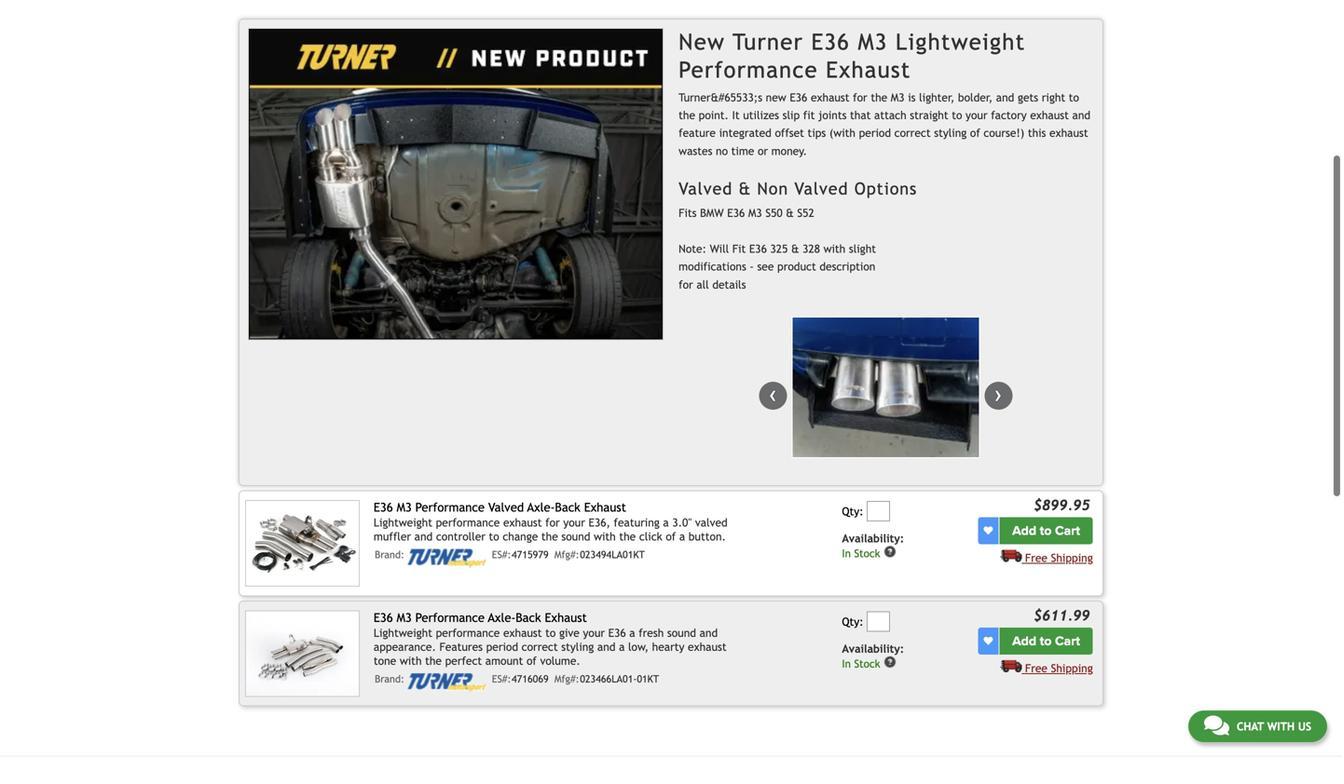 Task type: describe. For each thing, give the bounding box(es) containing it.
with inside note: will fit e36 325 & 328 with slight modifications - see product description for all details
[[824, 242, 846, 255]]

is
[[908, 91, 916, 104]]

that
[[850, 109, 871, 122]]

amount
[[485, 655, 523, 668]]

wastes
[[679, 144, 713, 157]]

change
[[503, 530, 538, 543]]

non
[[757, 179, 789, 199]]

period inside e36 m3 performance axle-back exhaust lightweight performance exhaust to give your e36 a fresh sound and appearance. features period correct styling and a low, hearty exhaust tone with the perfect amount of volume.
[[486, 641, 518, 654]]

e36 right bmw
[[727, 207, 745, 220]]

muffler
[[374, 530, 411, 543]]

lightweight inside e36 m3 performance valved axle-back exhaust lightweight performance exhaust for your e36, featuring a 3.0" valved muffler and controller to change the sound with the click of a button.
[[374, 516, 433, 529]]

integrated
[[719, 127, 772, 140]]

cart for $899.95
[[1055, 524, 1080, 539]]

bmw
[[700, 207, 724, 220]]

sound inside e36 m3 performance valved axle-back exhaust lightweight performance exhaust for your e36, featuring a 3.0" valved muffler and controller to change the sound with the click of a button.
[[562, 530, 591, 543]]

axle- inside e36 m3 performance axle-back exhaust lightweight performance exhaust to give your e36 a fresh sound and appearance. features period correct styling and a low, hearty exhaust tone with the perfect amount of volume.
[[488, 611, 516, 625]]

e36 up appearance.
[[374, 611, 393, 625]]

turner motorsport - corporate logo image for $611.99
[[408, 674, 486, 692]]

with inside e36 m3 performance axle-back exhaust lightweight performance exhaust to give your e36 a fresh sound and appearance. features period correct styling and a low, hearty exhaust tone with the perfect amount of volume.
[[400, 655, 422, 668]]

-
[[750, 260, 754, 273]]

exhaust for back
[[584, 501, 626, 515]]

free for $611.99
[[1025, 662, 1048, 675]]

sound inside e36 m3 performance axle-back exhaust lightweight performance exhaust to give your e36 a fresh sound and appearance. features period correct styling and a low, hearty exhaust tone with the perfect amount of volume.
[[667, 627, 696, 640]]

modifications
[[679, 260, 747, 273]]

add to wish list image
[[984, 637, 993, 647]]

your for $611.99
[[583, 627, 605, 640]]

shipping for $611.99
[[1051, 662, 1093, 675]]

fresh
[[639, 627, 664, 640]]

e36 m3 performance axle-back exhaust link
[[374, 611, 587, 625]]

and right factory
[[1073, 109, 1091, 122]]

offset
[[775, 127, 804, 140]]

exhaust up the amount
[[503, 627, 542, 640]]

exhaust down "right" on the top
[[1030, 109, 1069, 122]]

e36 left the "fresh"
[[608, 627, 626, 640]]

volume.
[[540, 655, 581, 668]]

qty: for $611.99
[[842, 616, 864, 629]]

the up attach
[[871, 91, 888, 104]]

to down the $611.99
[[1040, 634, 1052, 650]]

or
[[758, 144, 768, 157]]

straight
[[910, 109, 949, 122]]

it
[[732, 109, 740, 122]]

$899.95
[[1034, 497, 1090, 514]]

a down 3.0"
[[679, 530, 685, 543]]

valved for e36 m3 performance valved axle-back exhaust lightweight performance exhaust for your e36, featuring a 3.0" valved muffler and controller to change the sound with the click of a button.
[[488, 501, 524, 515]]

a up "low,"
[[629, 627, 635, 640]]

the inside e36 m3 performance axle-back exhaust lightweight performance exhaust to give your e36 a fresh sound and appearance. features period correct styling and a low, hearty exhaust tone with the perfect amount of volume.
[[425, 655, 442, 668]]

lighter,
[[919, 91, 955, 104]]

0 vertical spatial &
[[739, 179, 751, 199]]

us
[[1298, 721, 1312, 734]]

m3 left s50
[[748, 207, 762, 220]]

period inside new turner e36 m3 lightweight performance exhaust turner&#65533;s new e36 exhaust for the m3 is lighter, bolder, and gets right to the point. it utilizes slip fit joints that attach straight to your factory exhaust and feature integrated offset tips (with period correct styling of course!) this exhaust wastes no time or money.
[[859, 127, 891, 140]]

point.
[[699, 109, 729, 122]]

utilizes
[[743, 109, 779, 122]]

qty: for $899.95
[[842, 505, 864, 518]]

chat with us
[[1237, 721, 1312, 734]]

e36 inside note: will fit e36 325 & 328 with slight modifications - see product description for all details
[[749, 242, 767, 255]]

turner motorsport - corporate logo image for $899.95
[[408, 549, 486, 568]]

e36 inside e36 m3 performance valved axle-back exhaust lightweight performance exhaust for your e36, featuring a 3.0" valved muffler and controller to change the sound with the click of a button.
[[374, 501, 393, 515]]

featuring
[[614, 516, 660, 529]]

a left 3.0"
[[663, 516, 669, 529]]

details
[[712, 278, 746, 291]]

this
[[1028, 127, 1046, 140]]

valved
[[695, 516, 728, 529]]

for inside new turner e36 m3 lightweight performance exhaust turner&#65533;s new e36 exhaust for the m3 is lighter, bolder, and gets right to the point. it utilizes slip fit joints that attach straight to your factory exhaust and feature integrated offset tips (with period correct styling of course!) this exhaust wastes no time or money.
[[853, 91, 868, 104]]

4716069
[[512, 674, 549, 685]]

‹ link
[[759, 382, 787, 410]]

es#: for $899.95
[[492, 549, 511, 561]]

availability: for $611.99
[[842, 643, 904, 656]]

perfect
[[445, 655, 482, 668]]

for inside note: will fit e36 325 & 328 with slight modifications - see product description for all details
[[679, 278, 693, 291]]

chat with us link
[[1188, 711, 1327, 743]]

lightweight inside e36 m3 performance axle-back exhaust lightweight performance exhaust to give your e36 a fresh sound and appearance. features period correct styling and a low, hearty exhaust tone with the perfect amount of volume.
[[374, 627, 433, 640]]

e36 m3 performance valved axle-back exhaust lightweight performance exhaust for your e36, featuring a 3.0" valved muffler and controller to change the sound with the click of a button.
[[374, 501, 728, 543]]

325
[[770, 242, 788, 255]]

exhaust inside e36 m3 performance axle-back exhaust lightweight performance exhaust to give your e36 a fresh sound and appearance. features period correct styling and a low, hearty exhaust tone with the perfect amount of volume.
[[545, 611, 587, 625]]

performance inside new turner e36 m3 lightweight performance exhaust turner&#65533;s new e36 exhaust for the m3 is lighter, bolder, and gets right to the point. it utilizes slip fit joints that attach straight to your factory exhaust and feature integrated offset tips (with period correct styling of course!) this exhaust wastes no time or money.
[[679, 57, 818, 83]]

to down $899.95
[[1040, 524, 1052, 539]]

new
[[679, 29, 725, 55]]

joints
[[818, 109, 847, 122]]

s50
[[766, 207, 783, 220]]

exhaust right hearty
[[688, 641, 727, 654]]

valved & non valved options
[[679, 179, 917, 199]]

m3 inside e36 m3 performance axle-back exhaust lightweight performance exhaust to give your e36 a fresh sound and appearance. features period correct styling and a low, hearty exhaust tone with the perfect amount of volume.
[[397, 611, 412, 625]]

give
[[559, 627, 580, 640]]

exhaust right this
[[1050, 127, 1088, 140]]

es#: 4715979 mfg#: 023494la01kt
[[492, 549, 645, 561]]

axle- inside e36 m3 performance valved axle-back exhaust lightweight performance exhaust for your e36, featuring a 3.0" valved muffler and controller to change the sound with the click of a button.
[[527, 501, 555, 515]]

correct inside new turner e36 m3 lightweight performance exhaust turner&#65533;s new e36 exhaust for the m3 is lighter, bolder, and gets right to the point. it utilizes slip fit joints that attach straight to your factory exhaust and feature integrated offset tips (with period correct styling of course!) this exhaust wastes no time or money.
[[895, 127, 931, 140]]

exhaust for performance
[[826, 57, 911, 83]]

all
[[697, 278, 709, 291]]

button.
[[689, 530, 726, 543]]

› link
[[985, 382, 1013, 410]]

fits bmw e36 m3 s50 & s52
[[679, 207, 814, 220]]

slip
[[783, 109, 800, 122]]

product
[[777, 260, 816, 273]]

3.0"
[[672, 516, 692, 529]]

note:
[[679, 242, 707, 255]]

time
[[731, 144, 754, 157]]

and up factory
[[996, 91, 1015, 104]]

023494la01kt
[[580, 549, 645, 561]]

01kt
[[637, 674, 659, 685]]

back inside e36 m3 performance valved axle-back exhaust lightweight performance exhaust for your e36, featuring a 3.0" valved muffler and controller to change the sound with the click of a button.
[[555, 501, 581, 515]]

cart for $611.99
[[1055, 634, 1080, 650]]

factory
[[991, 109, 1027, 122]]

023466la01-
[[580, 674, 637, 685]]

low,
[[628, 641, 649, 654]]

tone
[[374, 655, 396, 668]]

with inside e36 m3 performance valved axle-back exhaust lightweight performance exhaust for your e36, featuring a 3.0" valved muffler and controller to change the sound with the click of a button.
[[594, 530, 616, 543]]

chat
[[1237, 721, 1264, 734]]

bolder,
[[958, 91, 993, 104]]

performance for $899.95
[[415, 501, 485, 515]]

e36,
[[589, 516, 611, 529]]

add for $899.95
[[1012, 524, 1037, 539]]

es#: 4716069 mfg#: 023466la01-01kt
[[492, 674, 659, 685]]

turner
[[733, 29, 804, 55]]

description
[[820, 260, 876, 273]]

e36 m3 performance valved axle-back exhaust link
[[374, 501, 626, 515]]

free for $899.95
[[1025, 552, 1048, 565]]



Task type: vqa. For each thing, say whether or not it's contained in the screenshot.
top LIGHTWEIGHT
yes



Task type: locate. For each thing, give the bounding box(es) containing it.
note: will fit e36 325 & 328 with slight modifications - see product description for all details
[[679, 242, 876, 291]]

add to cart button down the $611.99
[[1000, 628, 1093, 655]]

in left question sign image
[[842, 658, 851, 671]]

availability: up question sign image
[[842, 643, 904, 656]]

es#4715979 - 023494la01kt - e36 m3 performance valved axle-back exhaust - lightweight performance exhaust for your e36, featuring a 3.0" valved muffler and controller to change the sound with the click of a button. - turner motorsport - bmw image
[[245, 501, 360, 587]]

performance for $611.99
[[415, 611, 485, 625]]

0 vertical spatial of
[[970, 127, 980, 140]]

performance inside e36 m3 performance valved axle-back exhaust lightweight performance exhaust for your e36, featuring a 3.0" valved muffler and controller to change the sound with the click of a button.
[[436, 516, 500, 529]]

1 add to cart from the top
[[1012, 524, 1080, 539]]

0 vertical spatial shipping
[[1051, 552, 1093, 565]]

for
[[853, 91, 868, 104], [679, 278, 693, 291], [545, 516, 560, 529]]

your
[[966, 109, 988, 122], [563, 516, 585, 529], [583, 627, 605, 640]]

will
[[710, 242, 729, 255]]

2 add to cart button from the top
[[1000, 628, 1093, 655]]

brand: for $611.99
[[375, 674, 405, 685]]

options
[[855, 179, 917, 199]]

fit
[[732, 242, 746, 255]]

0 vertical spatial axle-
[[527, 501, 555, 515]]

1 vertical spatial in
[[842, 658, 851, 671]]

0 vertical spatial free
[[1025, 552, 1048, 565]]

add to wish list image
[[984, 527, 993, 536]]

2 vertical spatial of
[[527, 655, 537, 668]]

None text field
[[867, 502, 890, 522]]

2 vertical spatial &
[[791, 242, 799, 255]]

2 mfg#: from the top
[[555, 674, 579, 685]]

back up es#: 4715979 mfg#: 023494la01kt
[[555, 501, 581, 515]]

& up fits bmw e36 m3 s50 & s52
[[739, 179, 751, 199]]

& inside note: will fit e36 325 & 328 with slight modifications - see product description for all details
[[791, 242, 799, 255]]

1 vertical spatial performance
[[436, 627, 500, 640]]

1 vertical spatial sound
[[667, 627, 696, 640]]

turner&#65533;s
[[679, 91, 763, 104]]

1 free from the top
[[1025, 552, 1048, 565]]

the up feature on the top
[[679, 109, 695, 122]]

0 vertical spatial sound
[[562, 530, 591, 543]]

performance inside e36 m3 performance axle-back exhaust lightweight performance exhaust to give your e36 a fresh sound and appearance. features period correct styling and a low, hearty exhaust tone with the perfect amount of volume.
[[415, 611, 485, 625]]

0 vertical spatial styling
[[934, 127, 967, 140]]

your left e36,
[[563, 516, 585, 529]]

2 vertical spatial lightweight
[[374, 627, 433, 640]]

your down bolder,
[[966, 109, 988, 122]]

period down that
[[859, 127, 891, 140]]

correct inside e36 m3 performance axle-back exhaust lightweight performance exhaust to give your e36 a fresh sound and appearance. features period correct styling and a low, hearty exhaust tone with the perfect amount of volume.
[[522, 641, 558, 654]]

2 qty: from the top
[[842, 616, 864, 629]]

0 vertical spatial es#:
[[492, 549, 511, 561]]

es#: down the amount
[[492, 674, 511, 685]]

2 availability: from the top
[[842, 643, 904, 656]]

0 vertical spatial qty:
[[842, 505, 864, 518]]

styling down give
[[561, 641, 594, 654]]

1 horizontal spatial sound
[[667, 627, 696, 640]]

mfg#: for $899.95
[[555, 549, 579, 561]]

2 vertical spatial performance
[[415, 611, 485, 625]]

axle- up the change
[[527, 501, 555, 515]]

m3 left is
[[891, 91, 905, 104]]

your right give
[[583, 627, 605, 640]]

0 vertical spatial add
[[1012, 524, 1037, 539]]

back inside e36 m3 performance axle-back exhaust lightweight performance exhaust to give your e36 a fresh sound and appearance. features period correct styling and a low, hearty exhaust tone with the perfect amount of volume.
[[516, 611, 541, 625]]

es#: for $611.99
[[492, 674, 511, 685]]

1 vertical spatial free shipping image
[[1001, 660, 1022, 673]]

styling down straight
[[934, 127, 967, 140]]

sound up es#: 4715979 mfg#: 023494la01kt
[[562, 530, 591, 543]]

1 add from the top
[[1012, 524, 1037, 539]]

& right the 325
[[791, 242, 799, 255]]

free shipping image
[[1001, 550, 1022, 563], [1001, 660, 1022, 673]]

add to cart button for $899.95
[[1000, 518, 1093, 545]]

period
[[859, 127, 891, 140], [486, 641, 518, 654]]

2 turner motorsport - corporate logo image from the top
[[408, 674, 486, 692]]

0 vertical spatial availability: in stock
[[842, 532, 904, 560]]

controller
[[436, 530, 486, 543]]

click
[[639, 530, 663, 543]]

of down 3.0"
[[666, 530, 676, 543]]

1 horizontal spatial for
[[679, 278, 693, 291]]

1 vertical spatial add to cart button
[[1000, 628, 1093, 655]]

slight
[[849, 242, 876, 255]]

shipping for $899.95
[[1051, 552, 1093, 565]]

328
[[803, 242, 820, 255]]

add to cart button for $611.99
[[1000, 628, 1093, 655]]

None text field
[[867, 612, 890, 633]]

availability: in stock for $899.95
[[842, 532, 904, 560]]

1 mfg#: from the top
[[555, 549, 579, 561]]

money.
[[772, 144, 807, 157]]

0 vertical spatial for
[[853, 91, 868, 104]]

shipping
[[1051, 552, 1093, 565], [1051, 662, 1093, 675]]

performance up the features
[[436, 627, 500, 640]]

stock for $899.95
[[854, 548, 881, 560]]

1 performance from the top
[[436, 516, 500, 529]]

2 brand: from the top
[[375, 674, 405, 685]]

valved up the change
[[488, 501, 524, 515]]

and right the "fresh"
[[700, 627, 718, 640]]

the
[[871, 91, 888, 104], [679, 109, 695, 122], [541, 530, 558, 543], [619, 530, 636, 543], [425, 655, 442, 668]]

0 horizontal spatial sound
[[562, 530, 591, 543]]

1 free shipping from the top
[[1025, 552, 1093, 565]]

of
[[970, 127, 980, 140], [666, 530, 676, 543], [527, 655, 537, 668]]

m3
[[858, 29, 888, 55], [891, 91, 905, 104], [748, 207, 762, 220], [397, 501, 412, 515], [397, 611, 412, 625]]

1 horizontal spatial correct
[[895, 127, 931, 140]]

lightweight up bolder,
[[896, 29, 1026, 55]]

exhaust inside e36 m3 performance valved axle-back exhaust lightweight performance exhaust for your e36, featuring a 3.0" valved muffler and controller to change the sound with the click of a button.
[[584, 501, 626, 515]]

of inside new turner e36 m3 lightweight performance exhaust turner&#65533;s new e36 exhaust for the m3 is lighter, bolder, and gets right to the point. it utilizes slip fit joints that attach straight to your factory exhaust and feature integrated offset tips (with period correct styling of course!) this exhaust wastes no time or money.
[[970, 127, 980, 140]]

cart
[[1055, 524, 1080, 539], [1055, 634, 1080, 650]]

2 stock from the top
[[854, 658, 881, 671]]

1 vertical spatial back
[[516, 611, 541, 625]]

in
[[842, 548, 851, 560], [842, 658, 851, 671]]

m3 inside e36 m3 performance valved axle-back exhaust lightweight performance exhaust for your e36, featuring a 3.0" valved muffler and controller to change the sound with the click of a button.
[[397, 501, 412, 515]]

$611.99
[[1034, 608, 1090, 624]]

0 vertical spatial add to cart
[[1012, 524, 1080, 539]]

2 performance from the top
[[436, 627, 500, 640]]

performance up the features
[[415, 611, 485, 625]]

1 vertical spatial styling
[[561, 641, 594, 654]]

add to cart button down $899.95
[[1000, 518, 1093, 545]]

‹
[[769, 382, 777, 407]]

fits
[[679, 207, 697, 220]]

shipping down the $611.99
[[1051, 662, 1093, 675]]

question sign image
[[884, 546, 897, 559]]

styling inside new turner e36 m3 lightweight performance exhaust turner&#65533;s new e36 exhaust for the m3 is lighter, bolder, and gets right to the point. it utilizes slip fit joints that attach straight to your factory exhaust and feature integrated offset tips (with period correct styling of course!) this exhaust wastes no time or money.
[[934, 127, 967, 140]]

and
[[996, 91, 1015, 104], [1073, 109, 1091, 122], [415, 530, 433, 543], [700, 627, 718, 640], [597, 641, 616, 654]]

exhaust inside e36 m3 performance valved axle-back exhaust lightweight performance exhaust for your e36, featuring a 3.0" valved muffler and controller to change the sound with the click of a button.
[[503, 516, 542, 529]]

performance up controller
[[415, 501, 485, 515]]

0 horizontal spatial period
[[486, 641, 518, 654]]

1 vertical spatial add
[[1012, 634, 1037, 650]]

1 vertical spatial period
[[486, 641, 518, 654]]

add
[[1012, 524, 1037, 539], [1012, 634, 1037, 650]]

& for s50
[[786, 207, 794, 220]]

course!)
[[984, 127, 1025, 140]]

free shipping for $611.99
[[1025, 662, 1093, 675]]

0 vertical spatial lightweight
[[896, 29, 1026, 55]]

free shipping image for $899.95
[[1001, 550, 1022, 563]]

1 shipping from the top
[[1051, 552, 1093, 565]]

1 horizontal spatial period
[[859, 127, 891, 140]]

0 vertical spatial correct
[[895, 127, 931, 140]]

2 cart from the top
[[1055, 634, 1080, 650]]

exhaust up the change
[[503, 516, 542, 529]]

exhaust inside new turner e36 m3 lightweight performance exhaust turner&#65533;s new e36 exhaust for the m3 is lighter, bolder, and gets right to the point. it utilizes slip fit joints that attach straight to your factory exhaust and feature integrated offset tips (with period correct styling of course!) this exhaust wastes no time or money.
[[826, 57, 911, 83]]

s52
[[797, 207, 814, 220]]

0 vertical spatial period
[[859, 127, 891, 140]]

1 vertical spatial es#:
[[492, 674, 511, 685]]

feature
[[679, 127, 716, 140]]

availability: for $899.95
[[842, 532, 904, 545]]

1 horizontal spatial axle-
[[527, 501, 555, 515]]

2 vertical spatial your
[[583, 627, 605, 640]]

1 horizontal spatial back
[[555, 501, 581, 515]]

lightweight up muffler
[[374, 516, 433, 529]]

stock left question sign icon
[[854, 548, 881, 560]]

availability: in stock
[[842, 532, 904, 560], [842, 643, 904, 671]]

tips
[[808, 127, 826, 140]]

1 vertical spatial axle-
[[488, 611, 516, 625]]

1 availability: in stock from the top
[[842, 532, 904, 560]]

free down the $611.99
[[1025, 662, 1048, 675]]

turner motorsport - corporate logo image
[[408, 549, 486, 568], [408, 674, 486, 692]]

valved up s52 on the right top of the page
[[795, 179, 849, 199]]

es#4716069 - 023466la01-01kt - e36 m3 performance axle-back exhaust - lightweight performance exhaust to give your e36 a fresh sound and appearance. features period correct styling and a low, hearty exhaust tone with the perfect amount of volume. - turner motorsport - bmw image
[[245, 611, 360, 698]]

1 vertical spatial free
[[1025, 662, 1048, 675]]

1 vertical spatial stock
[[854, 658, 881, 671]]

1 vertical spatial for
[[679, 278, 693, 291]]

0 horizontal spatial styling
[[561, 641, 594, 654]]

e36 m3 performance axle-back exhaust lightweight performance exhaust to give your e36 a fresh sound and appearance. features period correct styling and a low, hearty exhaust tone with the perfect amount of volume.
[[374, 611, 727, 668]]

2 in from the top
[[842, 658, 851, 671]]

add to cart down the $611.99
[[1012, 634, 1080, 650]]

performance inside e36 m3 performance valved axle-back exhaust lightweight performance exhaust for your e36, featuring a 3.0" valved muffler and controller to change the sound with the click of a button.
[[415, 501, 485, 515]]

0 horizontal spatial back
[[516, 611, 541, 625]]

0 horizontal spatial for
[[545, 516, 560, 529]]

1 vertical spatial performance
[[415, 501, 485, 515]]

correct
[[895, 127, 931, 140], [522, 641, 558, 654]]

1 qty: from the top
[[842, 505, 864, 518]]

to
[[1069, 91, 1079, 104], [952, 109, 962, 122], [1040, 524, 1052, 539], [489, 530, 499, 543], [545, 627, 556, 640], [1040, 634, 1052, 650]]

with left us
[[1267, 721, 1295, 734]]

1 brand: from the top
[[375, 549, 405, 561]]

1 free shipping image from the top
[[1001, 550, 1022, 563]]

to inside e36 m3 performance axle-back exhaust lightweight performance exhaust to give your e36 a fresh sound and appearance. features period correct styling and a low, hearty exhaust tone with the perfect amount of volume.
[[545, 627, 556, 640]]

correct down straight
[[895, 127, 931, 140]]

add to cart for $611.99
[[1012, 634, 1080, 650]]

appearance.
[[374, 641, 436, 654]]

0 vertical spatial availability:
[[842, 532, 904, 545]]

0 horizontal spatial valved
[[488, 501, 524, 515]]

valved for valved & non valved options
[[795, 179, 849, 199]]

back up the amount
[[516, 611, 541, 625]]

0 vertical spatial performance
[[436, 516, 500, 529]]

es#:
[[492, 549, 511, 561], [492, 674, 511, 685]]

shipping down $899.95
[[1051, 552, 1093, 565]]

1 horizontal spatial of
[[666, 530, 676, 543]]

free
[[1025, 552, 1048, 565], [1025, 662, 1048, 675]]

a left "low,"
[[619, 641, 625, 654]]

exhaust up e36,
[[584, 501, 626, 515]]

in left question sign icon
[[842, 548, 851, 560]]

1 turner motorsport - corporate logo image from the top
[[408, 549, 486, 568]]

2 vertical spatial for
[[545, 516, 560, 529]]

in for $899.95
[[842, 548, 851, 560]]

in for $611.99
[[842, 658, 851, 671]]

no
[[716, 144, 728, 157]]

1 horizontal spatial valved
[[679, 179, 733, 199]]

add to cart button
[[1000, 518, 1093, 545], [1000, 628, 1093, 655]]

add to cart down $899.95
[[1012, 524, 1080, 539]]

to down bolder,
[[952, 109, 962, 122]]

lightweight inside new turner e36 m3 lightweight performance exhaust turner&#65533;s new e36 exhaust for the m3 is lighter, bolder, and gets right to the point. it utilizes slip fit joints that attach straight to your factory exhaust and feature integrated offset tips (with period correct styling of course!) this exhaust wastes no time or money.
[[896, 29, 1026, 55]]

1 vertical spatial &
[[786, 207, 794, 220]]

to inside e36 m3 performance valved axle-back exhaust lightweight performance exhaust for your e36, featuring a 3.0" valved muffler and controller to change the sound with the click of a button.
[[489, 530, 499, 543]]

m3 up muffler
[[397, 501, 412, 515]]

add to cart
[[1012, 524, 1080, 539], [1012, 634, 1080, 650]]

turner motorsport - corporate logo image down perfect
[[408, 674, 486, 692]]

of up 4716069
[[527, 655, 537, 668]]

your inside e36 m3 performance valved axle-back exhaust lightweight performance exhaust for your e36, featuring a 3.0" valved muffler and controller to change the sound with the click of a button.
[[563, 516, 585, 529]]

1 vertical spatial of
[[666, 530, 676, 543]]

1 es#: from the top
[[492, 549, 511, 561]]

2 horizontal spatial valved
[[795, 179, 849, 199]]

& left s52 on the right top of the page
[[786, 207, 794, 220]]

new
[[766, 91, 787, 104]]

0 vertical spatial your
[[966, 109, 988, 122]]

to left the change
[[489, 530, 499, 543]]

with
[[824, 242, 846, 255], [594, 530, 616, 543], [400, 655, 422, 668], [1267, 721, 1295, 734]]

performance down 'turner'
[[679, 57, 818, 83]]

availability: up question sign icon
[[842, 532, 904, 545]]

1 vertical spatial turner motorsport - corporate logo image
[[408, 674, 486, 692]]

0 vertical spatial turner motorsport - corporate logo image
[[408, 549, 486, 568]]

for up es#: 4715979 mfg#: 023494la01kt
[[545, 516, 560, 529]]

stock for $611.99
[[854, 658, 881, 671]]

0 vertical spatial mfg#:
[[555, 549, 579, 561]]

1 stock from the top
[[854, 548, 881, 560]]

1 vertical spatial lightweight
[[374, 516, 433, 529]]

1 vertical spatial mfg#:
[[555, 674, 579, 685]]

the left perfect
[[425, 655, 442, 668]]

right
[[1042, 91, 1066, 104]]

2 shipping from the top
[[1051, 662, 1093, 675]]

and right muffler
[[415, 530, 433, 543]]

for left all
[[679, 278, 693, 291]]

with down appearance.
[[400, 655, 422, 668]]

new turner e36 m3 lightweight performance exhaust turner&#65533;s new e36 exhaust for the m3 is lighter, bolder, and gets right to the point. it utilizes slip fit joints that attach straight to your factory exhaust and feature integrated offset tips (with period correct styling of course!) this exhaust wastes no time or money.
[[679, 29, 1091, 157]]

2 horizontal spatial for
[[853, 91, 868, 104]]

2 add from the top
[[1012, 634, 1037, 650]]

free shipping for $899.95
[[1025, 552, 1093, 565]]

hearty
[[652, 641, 685, 654]]

your inside new turner e36 m3 lightweight performance exhaust turner&#65533;s new e36 exhaust for the m3 is lighter, bolder, and gets right to the point. it utilizes slip fit joints that attach straight to your factory exhaust and feature integrated offset tips (with period correct styling of course!) this exhaust wastes no time or money.
[[966, 109, 988, 122]]

& for 325
[[791, 242, 799, 255]]

1 in from the top
[[842, 548, 851, 560]]

question sign image
[[884, 656, 897, 669]]

your inside e36 m3 performance axle-back exhaust lightweight performance exhaust to give your e36 a fresh sound and appearance. features period correct styling and a low, hearty exhaust tone with the perfect amount of volume.
[[583, 627, 605, 640]]

your for $899.95
[[563, 516, 585, 529]]

with up 'description'
[[824, 242, 846, 255]]

e36 up slip
[[790, 91, 808, 104]]

sound
[[562, 530, 591, 543], [667, 627, 696, 640]]

(with
[[830, 127, 856, 140]]

features
[[440, 641, 483, 654]]

cart down the $611.99
[[1055, 634, 1080, 650]]

1 vertical spatial shipping
[[1051, 662, 1093, 675]]

brand: for $899.95
[[375, 549, 405, 561]]

2 free shipping from the top
[[1025, 662, 1093, 675]]

to left give
[[545, 627, 556, 640]]

qty:
[[842, 505, 864, 518], [842, 616, 864, 629]]

0 vertical spatial performance
[[679, 57, 818, 83]]

mfg#: down 'volume.'
[[555, 674, 579, 685]]

stock left question sign image
[[854, 658, 881, 671]]

mfg#: for $611.99
[[555, 674, 579, 685]]

0 vertical spatial stock
[[854, 548, 881, 560]]

1 vertical spatial availability: in stock
[[842, 643, 904, 671]]

1 vertical spatial brand:
[[375, 674, 405, 685]]

availability: in stock for $611.99
[[842, 643, 904, 671]]

brand: down muffler
[[375, 549, 405, 561]]

1 add to cart button from the top
[[1000, 518, 1093, 545]]

mfg#: right '4715979'
[[555, 549, 579, 561]]

2 es#: from the top
[[492, 674, 511, 685]]

free shipping down $899.95
[[1025, 552, 1093, 565]]

m3 up that
[[858, 29, 888, 55]]

sound up hearty
[[667, 627, 696, 640]]

back
[[555, 501, 581, 515], [516, 611, 541, 625]]

1 vertical spatial cart
[[1055, 634, 1080, 650]]

1 vertical spatial qty:
[[842, 616, 864, 629]]

1 availability: from the top
[[842, 532, 904, 545]]

the down featuring
[[619, 530, 636, 543]]

1 vertical spatial availability:
[[842, 643, 904, 656]]

0 vertical spatial free shipping
[[1025, 552, 1093, 565]]

for up that
[[853, 91, 868, 104]]

0 vertical spatial exhaust
[[826, 57, 911, 83]]

free shipping image for $611.99
[[1001, 660, 1022, 673]]

1 vertical spatial add to cart
[[1012, 634, 1080, 650]]

comments image
[[1204, 715, 1229, 737]]

styling
[[934, 127, 967, 140], [561, 641, 594, 654]]

0 vertical spatial brand:
[[375, 549, 405, 561]]

valved up bmw
[[679, 179, 733, 199]]

add right add to wish list image
[[1012, 634, 1037, 650]]

valved
[[679, 179, 733, 199], [795, 179, 849, 199], [488, 501, 524, 515]]

styling inside e36 m3 performance axle-back exhaust lightweight performance exhaust to give your e36 a fresh sound and appearance. features period correct styling and a low, hearty exhaust tone with the perfect amount of volume.
[[561, 641, 594, 654]]

period up the amount
[[486, 641, 518, 654]]

e36 up muffler
[[374, 501, 393, 515]]

0 vertical spatial add to cart button
[[1000, 518, 1093, 545]]

exhaust
[[826, 57, 911, 83], [584, 501, 626, 515], [545, 611, 587, 625]]

turner motorsport - corporate logo image down controller
[[408, 549, 486, 568]]

performance inside e36 m3 performance axle-back exhaust lightweight performance exhaust to give your e36 a fresh sound and appearance. features period correct styling and a low, hearty exhaust tone with the perfect amount of volume.
[[436, 627, 500, 640]]

cart down $899.95
[[1055, 524, 1080, 539]]

2 vertical spatial exhaust
[[545, 611, 587, 625]]

2 horizontal spatial of
[[970, 127, 980, 140]]

›
[[995, 382, 1002, 407]]

exhaust up "joints"
[[811, 91, 850, 104]]

es#: down the change
[[492, 549, 511, 561]]

2 availability: in stock from the top
[[842, 643, 904, 671]]

for inside e36 m3 performance valved axle-back exhaust lightweight performance exhaust for your e36, featuring a 3.0" valved muffler and controller to change the sound with the click of a button.
[[545, 516, 560, 529]]

of left course!)
[[970, 127, 980, 140]]

axle- up the amount
[[488, 611, 516, 625]]

1 vertical spatial free shipping
[[1025, 662, 1093, 675]]

add for $611.99
[[1012, 634, 1037, 650]]

add to cart for $899.95
[[1012, 524, 1080, 539]]

to right "right" on the top
[[1069, 91, 1079, 104]]

lightweight up appearance.
[[374, 627, 433, 640]]

attach
[[874, 109, 907, 122]]

of inside e36 m3 performance axle-back exhaust lightweight performance exhaust to give your e36 a fresh sound and appearance. features period correct styling and a low, hearty exhaust tone with the perfect amount of volume.
[[527, 655, 537, 668]]

and inside e36 m3 performance valved axle-back exhaust lightweight performance exhaust for your e36, featuring a 3.0" valved muffler and controller to change the sound with the click of a button.
[[415, 530, 433, 543]]

the up es#: 4715979 mfg#: 023494la01kt
[[541, 530, 558, 543]]

see
[[757, 260, 774, 273]]

0 horizontal spatial axle-
[[488, 611, 516, 625]]

axle-
[[527, 501, 555, 515], [488, 611, 516, 625]]

4715979
[[512, 549, 549, 561]]

0 horizontal spatial of
[[527, 655, 537, 668]]

and left "low,"
[[597, 641, 616, 654]]

free shipping
[[1025, 552, 1093, 565], [1025, 662, 1093, 675]]

2 free from the top
[[1025, 662, 1048, 675]]

0 vertical spatial in
[[842, 548, 851, 560]]

availability:
[[842, 532, 904, 545], [842, 643, 904, 656]]

e36 right 'turner'
[[811, 29, 850, 55]]

1 vertical spatial exhaust
[[584, 501, 626, 515]]

brand: down tone
[[375, 674, 405, 685]]

free shipping down the $611.99
[[1025, 662, 1093, 675]]

gets
[[1018, 91, 1039, 104]]

0 vertical spatial free shipping image
[[1001, 550, 1022, 563]]

1 vertical spatial your
[[563, 516, 585, 529]]

0 vertical spatial back
[[555, 501, 581, 515]]

brand:
[[375, 549, 405, 561], [375, 674, 405, 685]]

1 vertical spatial correct
[[522, 641, 558, 654]]

of inside e36 m3 performance valved axle-back exhaust lightweight performance exhaust for your e36, featuring a 3.0" valved muffler and controller to change the sound with the click of a button.
[[666, 530, 676, 543]]

1 cart from the top
[[1055, 524, 1080, 539]]

fit
[[803, 109, 815, 122]]

m3 up appearance.
[[397, 611, 412, 625]]

2 add to cart from the top
[[1012, 634, 1080, 650]]

2 free shipping image from the top
[[1001, 660, 1022, 673]]

performance
[[679, 57, 818, 83], [415, 501, 485, 515], [415, 611, 485, 625]]

0 horizontal spatial correct
[[522, 641, 558, 654]]

1 horizontal spatial styling
[[934, 127, 967, 140]]

add right add to wish list icon at the right bottom of page
[[1012, 524, 1037, 539]]

valved inside e36 m3 performance valved axle-back exhaust lightweight performance exhaust for your e36, featuring a 3.0" valved muffler and controller to change the sound with the click of a button.
[[488, 501, 524, 515]]

0 vertical spatial cart
[[1055, 524, 1080, 539]]

exhaust up that
[[826, 57, 911, 83]]



